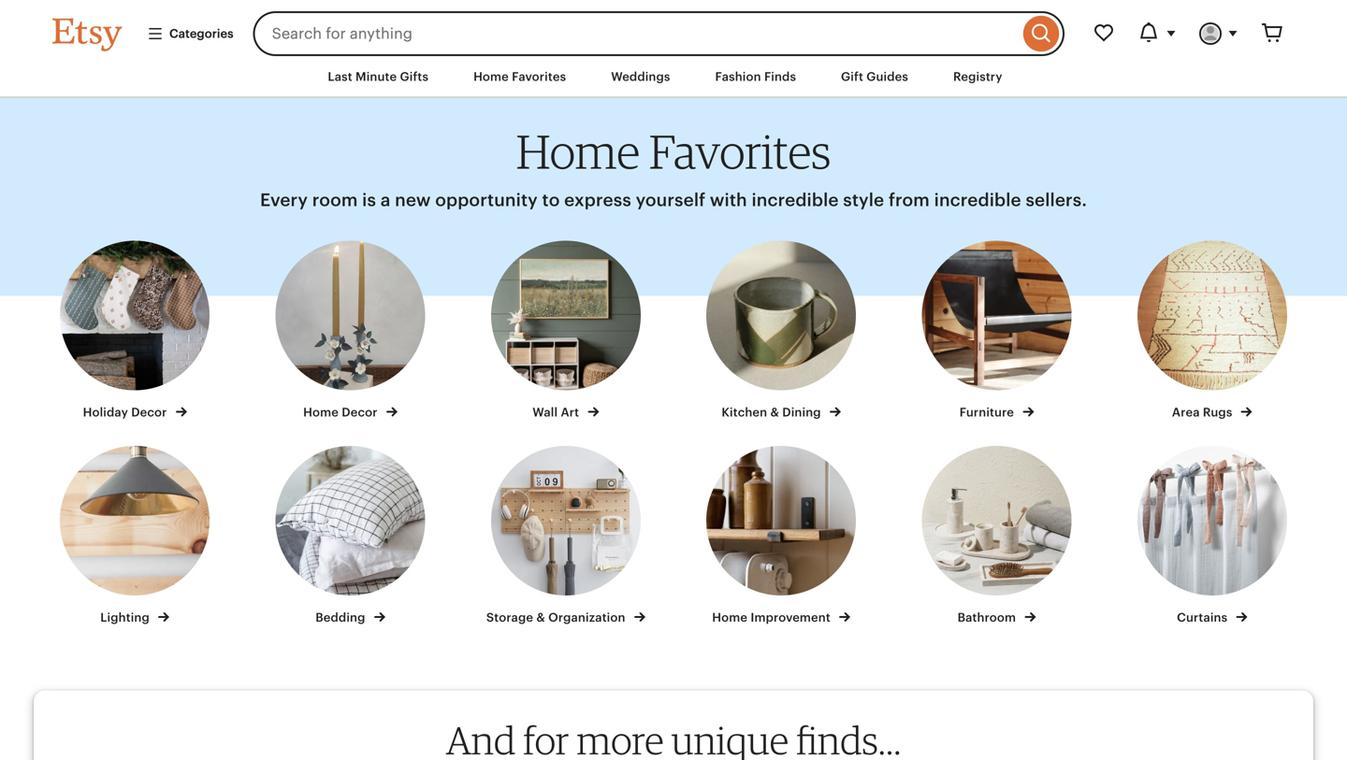 Task type: locate. For each thing, give the bounding box(es) containing it.
0 vertical spatial home favorites
[[474, 70, 566, 84]]

registry
[[954, 70, 1003, 84]]

wall
[[533, 406, 558, 420]]

1 incredible from the left
[[752, 190, 839, 210]]

categories
[[169, 27, 234, 41]]

registry link
[[940, 60, 1017, 94]]

0 horizontal spatial favorites
[[512, 70, 566, 84]]

0 horizontal spatial decor
[[131, 406, 167, 420]]

storage & organization
[[486, 611, 629, 625]]

1 vertical spatial home favorites
[[516, 123, 831, 180]]

home inside menu bar
[[474, 70, 509, 84]]

0 horizontal spatial &
[[537, 611, 545, 625]]

0 horizontal spatial incredible
[[752, 190, 839, 210]]

style
[[843, 190, 885, 210]]

incredible right with
[[752, 190, 839, 210]]

1 vertical spatial favorites
[[649, 123, 831, 180]]

kitchen & dining
[[722, 406, 824, 420]]

& right storage
[[537, 611, 545, 625]]

home favorites inside main content
[[516, 123, 831, 180]]

home
[[474, 70, 509, 84], [516, 123, 640, 180], [303, 406, 339, 420], [712, 611, 748, 625]]

home favorites
[[474, 70, 566, 84], [516, 123, 831, 180]]

area rugs
[[1173, 406, 1236, 420]]

furniture
[[960, 406, 1018, 420]]

1 horizontal spatial incredible
[[935, 190, 1022, 210]]

yourself
[[636, 190, 706, 210]]

2 decor from the left
[[342, 406, 378, 420]]

is
[[362, 190, 376, 210]]

incredible
[[752, 190, 839, 210], [935, 190, 1022, 210]]

menu bar
[[19, 56, 1329, 98]]

& for kitchen
[[771, 406, 780, 420]]

1 horizontal spatial decor
[[342, 406, 378, 420]]

&
[[771, 406, 780, 420], [537, 611, 545, 625]]

minute
[[356, 70, 397, 84]]

sellers.
[[1026, 190, 1087, 210]]

incredible right from
[[935, 190, 1022, 210]]

home favorites inside menu bar
[[474, 70, 566, 84]]

favorites
[[512, 70, 566, 84], [649, 123, 831, 180]]

home favorites link
[[460, 60, 580, 94]]

storage
[[486, 611, 533, 625]]

holiday
[[83, 406, 128, 420]]

home improvement link
[[691, 446, 872, 627]]

menu bar containing last minute gifts
[[19, 56, 1329, 98]]

& left dining
[[771, 406, 780, 420]]

none search field inside the categories banner
[[253, 11, 1065, 56]]

from
[[889, 190, 930, 210]]

home decor link
[[260, 241, 441, 421]]

every
[[260, 190, 308, 210]]

wall art link
[[475, 241, 657, 421]]

opportunity
[[435, 190, 538, 210]]

None search field
[[253, 11, 1065, 56]]

1 horizontal spatial favorites
[[649, 123, 831, 180]]

holiday decor link
[[44, 241, 226, 421]]

& inside kitchen & dining link
[[771, 406, 780, 420]]

1 vertical spatial &
[[537, 611, 545, 625]]

lighting link
[[44, 446, 226, 627]]

gift
[[841, 70, 864, 84]]

1 decor from the left
[[131, 406, 167, 420]]

furniture link
[[906, 241, 1088, 421]]

decor
[[131, 406, 167, 420], [342, 406, 378, 420]]

home decor
[[303, 406, 381, 420]]

0 vertical spatial &
[[771, 406, 780, 420]]

favorites inside main content
[[649, 123, 831, 180]]

categories button
[[133, 17, 248, 51]]

to
[[542, 190, 560, 210]]

guides
[[867, 70, 909, 84]]

0 vertical spatial favorites
[[512, 70, 566, 84]]

express
[[564, 190, 632, 210]]

area
[[1173, 406, 1200, 420]]

& inside storage & organization link
[[537, 611, 545, 625]]

1 horizontal spatial &
[[771, 406, 780, 420]]

new
[[395, 190, 431, 210]]

bedding
[[316, 611, 369, 625]]



Task type: describe. For each thing, give the bounding box(es) containing it.
bathroom
[[958, 611, 1019, 625]]

a
[[381, 190, 391, 210]]

weddings link
[[597, 60, 685, 94]]

last
[[328, 70, 353, 84]]

kitchen & dining link
[[691, 241, 872, 421]]

lighting
[[100, 611, 153, 625]]

kitchen
[[722, 406, 768, 420]]

gifts
[[400, 70, 429, 84]]

dining
[[783, 406, 821, 420]]

home favorites main content
[[0, 98, 1348, 761]]

holiday decor
[[83, 406, 170, 420]]

2 incredible from the left
[[935, 190, 1022, 210]]

curtains link
[[1122, 446, 1304, 627]]

every room is a new opportunity to express yourself with incredible style from incredible sellers.
[[260, 190, 1087, 210]]

room
[[312, 190, 358, 210]]

wall art
[[533, 406, 582, 420]]

organization
[[548, 611, 626, 625]]

Search for anything text field
[[253, 11, 1019, 56]]

area rugs link
[[1122, 241, 1304, 421]]

decor for home
[[342, 406, 378, 420]]

curtains
[[1177, 611, 1231, 625]]

finds
[[765, 70, 796, 84]]

last minute gifts
[[328, 70, 429, 84]]

art
[[561, 406, 579, 420]]

storage & organization link
[[475, 446, 657, 627]]

categories banner
[[19, 0, 1329, 56]]

decor for holiday
[[131, 406, 167, 420]]

fashion finds link
[[701, 60, 810, 94]]

last minute gifts link
[[314, 60, 443, 94]]

rugs
[[1203, 406, 1233, 420]]

weddings
[[611, 70, 671, 84]]

bedding link
[[260, 446, 441, 627]]

bathroom link
[[906, 446, 1088, 627]]

fashion finds
[[715, 70, 796, 84]]

gift guides
[[841, 70, 909, 84]]

with
[[710, 190, 748, 210]]

& for storage
[[537, 611, 545, 625]]

fashion
[[715, 70, 761, 84]]

improvement
[[751, 611, 831, 625]]

gift guides link
[[827, 60, 923, 94]]

home improvement
[[712, 611, 834, 625]]



Task type: vqa. For each thing, say whether or not it's contained in the screenshot.
have
no



